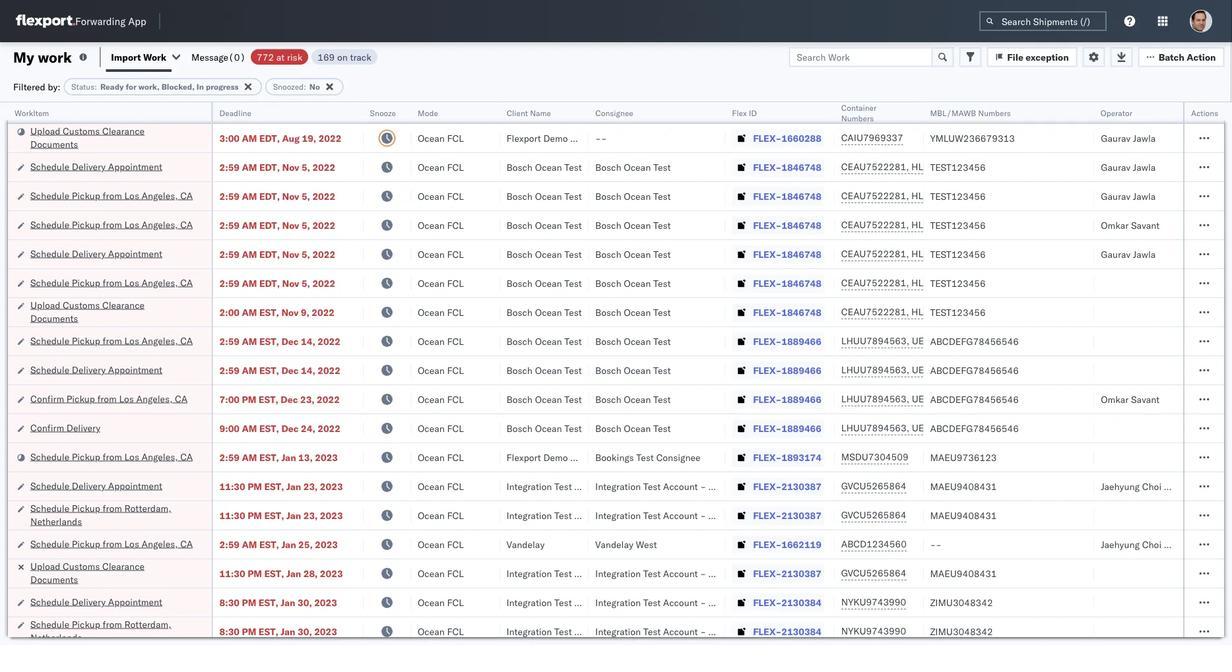 Task type: vqa. For each thing, say whether or not it's contained in the screenshot.


Task type: describe. For each thing, give the bounding box(es) containing it.
5 flex-1846748 from the top
[[753, 278, 822, 289]]

12 fcl from the top
[[447, 452, 464, 464]]

name
[[530, 108, 551, 118]]

dec down 2:00 am est, nov 9, 2022
[[282, 336, 299, 347]]

omkar savant for ceau7522281, hlxu6269489, hlxu8034992
[[1102, 220, 1160, 231]]

9:00
[[220, 423, 240, 434]]

5 schedule pickup from los angeles, ca button from the top
[[30, 451, 193, 465]]

workitem
[[15, 108, 49, 118]]

4 abcdefg78456546 from the top
[[931, 423, 1019, 434]]

schedule delivery appointment for 2:59 am est, dec 14, 2022
[[30, 364, 162, 376]]

5 flex- from the top
[[753, 249, 782, 260]]

ready
[[100, 82, 124, 92]]

confirm for confirm delivery
[[30, 422, 64, 434]]

bookings test consignee
[[596, 452, 701, 464]]

3 lhuu7894563, uetu5238478 from the top
[[842, 394, 977, 405]]

schedule pickup from rotterdam, netherlands for 11:30 pm est, jan 23, 2023
[[30, 503, 171, 528]]

schedule pickup from los angeles, ca for 4th schedule pickup from los angeles, ca button's the schedule pickup from los angeles, ca link
[[30, 335, 193, 347]]

schedule pickup from los angeles, ca for the schedule pickup from los angeles, ca link corresponding to 5th schedule pickup from los angeles, ca button from the bottom
[[30, 219, 193, 230]]

3 schedule from the top
[[30, 219, 69, 230]]

14, for schedule pickup from los angeles, ca
[[301, 336, 315, 347]]

4 2:59 from the top
[[220, 249, 240, 260]]

2 abcdefg78456546 from the top
[[931, 365, 1019, 376]]

mbl/mawb numbers
[[931, 108, 1011, 118]]

ceau7522281, for fourth schedule pickup from los angeles, ca button from the bottom
[[842, 277, 910, 289]]

ceau7522281, hlxu6269489, hlxu8034992 for the upload customs clearance documents link for 2:00 am est, nov 9, 2022
[[842, 306, 1047, 318]]

dec left 24, at bottom
[[282, 423, 299, 434]]

angeles, for the schedule pickup from los angeles, ca link corresponding to 5th schedule pickup from los angeles, ca button from the bottom
[[142, 219, 178, 230]]

mode
[[418, 108, 438, 118]]

jawla for upload customs clearance documents
[[1134, 132, 1156, 144]]

2:00
[[220, 307, 240, 318]]

3 lhuu7894563, from the top
[[842, 394, 910, 405]]

maeu9736123
[[931, 452, 997, 464]]

Search Work text field
[[789, 47, 933, 67]]

1 schedule pickup from los angeles, ca button from the top
[[30, 189, 193, 204]]

batch
[[1159, 51, 1185, 63]]

angeles, for 4th schedule pickup from los angeles, ca button's the schedule pickup from los angeles, ca link
[[142, 335, 178, 347]]

resize handle column header for 'workitem' button
[[196, 102, 212, 646]]

upload for 3:00 am edt, aug 19, 2022
[[30, 125, 60, 137]]

11 resize handle column header from the left
[[1209, 102, 1225, 646]]

for
[[126, 82, 137, 92]]

3 flex-1846748 from the top
[[753, 220, 822, 231]]

6 schedule from the top
[[30, 335, 69, 347]]

3 ocean fcl from the top
[[418, 190, 464, 202]]

no
[[310, 82, 320, 92]]

4 lhuu7894563, uetu5238478 from the top
[[842, 423, 977, 434]]

3 flex-1889466 from the top
[[753, 394, 822, 405]]

schedule delivery appointment button for 2:59 am edt, nov 5, 2022
[[30, 247, 162, 262]]

container numbers
[[842, 103, 877, 123]]

west
[[636, 539, 657, 551]]

flex id button
[[726, 105, 822, 118]]

1660288
[[782, 132, 822, 144]]

6 flex- from the top
[[753, 278, 782, 289]]

client name
[[507, 108, 551, 118]]

5 schedule delivery appointment from the top
[[30, 597, 162, 608]]

1 1846748 from the top
[[782, 161, 822, 173]]

flex-1893174
[[753, 452, 822, 464]]

gaurav jawla for upload customs clearance documents
[[1102, 132, 1156, 144]]

forwarding app link
[[16, 15, 146, 28]]

on
[[337, 51, 348, 63]]

container
[[842, 103, 877, 113]]

2 flex-1846748 from the top
[[753, 190, 822, 202]]

confirm pickup from los angeles, ca
[[30, 393, 188, 405]]

9 flex- from the top
[[753, 365, 782, 376]]

schedule pickup from los angeles, ca link for 6th schedule pickup from los angeles, ca button from the bottom
[[30, 189, 193, 202]]

dec up 7:00 pm est, dec 23, 2022
[[282, 365, 299, 376]]

10 flex- from the top
[[753, 394, 782, 405]]

file exception
[[1008, 51, 1069, 63]]

client
[[507, 108, 528, 118]]

message (0)
[[192, 51, 246, 63]]

upload customs clearance documents button for 2:00 am est, nov 9, 2022
[[30, 299, 195, 327]]

: for status
[[95, 82, 97, 92]]

work,
[[139, 82, 160, 92]]

1 hlxu8034992 from the top
[[982, 161, 1047, 173]]

consignee button
[[589, 105, 713, 118]]

2 2130384 from the top
[[782, 626, 822, 638]]

confirm delivery
[[30, 422, 100, 434]]

jan for schedule pickup from rotterdam, netherlands button for 11:30 pm est, jan 23, 2023
[[287, 510, 301, 522]]

1 flex-2130384 from the top
[[753, 597, 822, 609]]

gaurav for upload customs clearance documents
[[1102, 132, 1131, 144]]

8 fcl from the top
[[447, 336, 464, 347]]

5 ocean fcl from the top
[[418, 249, 464, 260]]

3 karl from the top
[[709, 568, 726, 580]]

flex
[[732, 108, 747, 118]]

app
[[128, 15, 146, 27]]

gvcu5265864 for schedule pickup from rotterdam, netherlands
[[842, 510, 907, 521]]

1662119
[[782, 539, 822, 551]]

demo for bookings
[[544, 452, 568, 464]]

2:59 am edt, nov 5, 2022 for 6th schedule pickup from los angeles, ca button from the bottom
[[220, 190, 336, 202]]

resize handle column header for flex id button
[[819, 102, 835, 646]]

9 2:59 from the top
[[220, 539, 240, 551]]

confirm pickup from los angeles, ca button
[[30, 393, 188, 407]]

delivery inside 'button'
[[67, 422, 100, 434]]

4 integration test account - karl lagerfeld from the top
[[596, 597, 767, 609]]

6 2:59 from the top
[[220, 336, 240, 347]]

container numbers button
[[835, 100, 911, 123]]

schedule pickup from los angeles, ca link for 4th schedule pickup from los angeles, ca button
[[30, 334, 193, 348]]

workitem button
[[8, 105, 198, 118]]

169 on track
[[318, 51, 372, 63]]

ca inside button
[[175, 393, 188, 405]]

schedule pickup from rotterdam, netherlands button for 8:30 pm est, jan 30, 2023
[[30, 618, 195, 646]]

24,
[[301, 423, 315, 434]]

origin
[[1193, 481, 1218, 493]]

25,
[[299, 539, 313, 551]]

netherlands for 11:30
[[30, 516, 82, 528]]

abcd1234560
[[842, 539, 907, 550]]

1846748 for 5th schedule pickup from los angeles, ca button from the bottom
[[782, 220, 822, 231]]

schedule pickup from rotterdam, netherlands for 8:30 pm est, jan 30, 2023
[[30, 619, 171, 644]]

ceau7522281, hlxu6269489, hlxu8034992 for the schedule pickup from los angeles, ca link corresponding to 5th schedule pickup from los angeles, ca button from the bottom
[[842, 219, 1047, 231]]

numbers for container numbers
[[842, 113, 874, 123]]

2:59 am est, jan 13, 2023
[[220, 452, 338, 464]]

angeles, for 6th schedule pickup from los angeles, ca button from the bottom the schedule pickup from los angeles, ca link
[[142, 190, 178, 201]]

am for fifth schedule pickup from los angeles, ca button from the top of the page
[[242, 452, 257, 464]]

3 test123456 from the top
[[931, 220, 986, 231]]

9,
[[301, 307, 310, 318]]

forwarding app
[[75, 15, 146, 27]]

by:
[[48, 81, 60, 92]]

import
[[111, 51, 141, 63]]

import work button
[[111, 51, 166, 63]]

choi
[[1143, 481, 1162, 493]]

age
[[1220, 481, 1233, 493]]

status
[[71, 82, 95, 92]]

3:00 am edt, aug 19, 2022
[[220, 132, 342, 144]]

13 ocean fcl from the top
[[418, 481, 464, 493]]

aug
[[282, 132, 300, 144]]

schedule pickup from rotterdam, netherlands link for 11:30
[[30, 502, 195, 529]]

6 schedule pickup from los angeles, ca button from the top
[[30, 538, 193, 552]]

1 flex-1889466 from the top
[[753, 336, 822, 347]]

caiu7969337
[[842, 132, 904, 144]]

vandelay for vandelay west
[[596, 539, 634, 551]]

11:30 for schedule delivery appointment
[[220, 481, 245, 493]]

angeles, for the schedule pickup from los angeles, ca link corresponding to fourth schedule pickup from los angeles, ca button from the bottom
[[142, 277, 178, 289]]

schedule delivery appointment link for 11:30 pm est, jan 23, 2023
[[30, 480, 162, 493]]

772
[[257, 51, 274, 63]]

work
[[38, 48, 72, 66]]

4 lagerfeld from the top
[[728, 597, 767, 609]]

11:30 pm est, jan 23, 2023 for schedule pickup from rotterdam, netherlands
[[220, 510, 343, 522]]

bookings
[[596, 452, 634, 464]]

3 uetu5238478 from the top
[[912, 394, 977, 405]]

2:59 am edt, nov 5, 2022 for fourth schedule pickup from los angeles, ca button from the bottom
[[220, 278, 336, 289]]

2 flex- from the top
[[753, 161, 782, 173]]

6 ocean fcl from the top
[[418, 278, 464, 289]]

2 lhuu7894563, uetu5238478 from the top
[[842, 364, 977, 376]]

confirm pickup from los angeles, ca link
[[30, 393, 188, 406]]

1 2:59 from the top
[[220, 161, 240, 173]]

gaurav for schedule pickup from los angeles, ca
[[1102, 190, 1131, 202]]

exception
[[1026, 51, 1069, 63]]

upload customs clearance documents button for 3:00 am edt, aug 19, 2022
[[30, 124, 195, 152]]

customs for 3:00 am edt, aug 19, 2022
[[63, 125, 100, 137]]

forwarding
[[75, 15, 126, 27]]

upload customs clearance documents for 3:00 am edt, aug 19, 2022
[[30, 125, 145, 150]]

am for the schedule delivery appointment button related to 2:59 am est, dec 14, 2022
[[242, 365, 257, 376]]

schedule delivery appointment for 2:59 am edt, nov 5, 2022
[[30, 248, 162, 259]]

actions
[[1192, 108, 1219, 118]]

upload customs clearance documents link for 2:00 am est, nov 9, 2022
[[30, 299, 195, 325]]

5, for schedule delivery appointment 'link' related to 2:59 am edt, nov 5, 2022
[[302, 249, 310, 260]]

18 ocean fcl from the top
[[418, 626, 464, 638]]

7 schedule from the top
[[30, 364, 69, 376]]

2 lhuu7894563, from the top
[[842, 364, 910, 376]]

3 11:30 from the top
[[220, 568, 245, 580]]

schedule delivery appointment for 11:30 pm est, jan 23, 2023
[[30, 480, 162, 492]]

7:00 pm est, dec 23, 2022
[[220, 394, 340, 405]]

1 nyku9743990 from the top
[[842, 597, 907, 608]]

6 edt, from the top
[[259, 278, 280, 289]]

action
[[1187, 51, 1217, 63]]

status : ready for work, blocked, in progress
[[71, 82, 239, 92]]

schedule pickup from los angeles, ca link for fifth schedule pickup from los angeles, ca button from the top of the page
[[30, 451, 193, 464]]

3 2130387 from the top
[[782, 568, 822, 580]]

netherlands for 8:30
[[30, 632, 82, 644]]

savant for lhuu7894563, uetu5238478
[[1132, 394, 1160, 405]]

5 schedule delivery appointment link from the top
[[30, 596, 162, 609]]

14 flex- from the top
[[753, 510, 782, 522]]

1 test123456 from the top
[[931, 161, 986, 173]]

appointment for 2:59 am est, dec 14, 2022
[[108, 364, 162, 376]]

13,
[[299, 452, 313, 464]]

angeles, for confirm pickup from los angeles, ca link
[[136, 393, 173, 405]]

operator
[[1102, 108, 1133, 118]]

14, for schedule delivery appointment
[[301, 365, 315, 376]]

2 am from the top
[[242, 161, 257, 173]]

4 edt, from the top
[[259, 220, 280, 231]]

flexport. image
[[16, 15, 75, 28]]

1 schedule delivery appointment link from the top
[[30, 160, 162, 173]]

1 lagerfeld from the top
[[728, 481, 767, 493]]

confirm delivery button
[[30, 422, 100, 436]]

1 appointment from the top
[[108, 161, 162, 172]]

4 uetu5238478 from the top
[[912, 423, 977, 434]]

hlxu8034992 for 2:59 am edt, nov 5, 2022's the schedule delivery appointment button
[[982, 248, 1047, 260]]

13 flex- from the top
[[753, 481, 782, 493]]

4 schedule from the top
[[30, 248, 69, 259]]

jawla for schedule pickup from los angeles, ca
[[1134, 190, 1156, 202]]

savant for ceau7522281, hlxu6269489, hlxu8034992
[[1132, 220, 1160, 231]]

2 flex-2130384 from the top
[[753, 626, 822, 638]]

9 schedule from the top
[[30, 480, 69, 492]]

772 at risk
[[257, 51, 303, 63]]

4 ocean fcl from the top
[[418, 220, 464, 231]]

17 ocean fcl from the top
[[418, 597, 464, 609]]

1 abcdefg78456546 from the top
[[931, 336, 1019, 347]]

1 uetu5238478 from the top
[[912, 335, 977, 347]]

schedule pickup from los angeles, ca link for fourth schedule pickup from los angeles, ca button from the bottom
[[30, 276, 193, 290]]

17 fcl from the top
[[447, 597, 464, 609]]

resize handle column header for consignee button at the top of the page
[[710, 102, 726, 646]]

deadline
[[220, 108, 252, 118]]

rotterdam, for 8:30 pm est, jan 30, 2023
[[124, 619, 171, 631]]

1 schedule from the top
[[30, 161, 69, 172]]

11 flex- from the top
[[753, 423, 782, 434]]

4 integration from the top
[[596, 597, 641, 609]]

2 schedule from the top
[[30, 190, 69, 201]]

jaehyung
[[1102, 481, 1140, 493]]

risk
[[287, 51, 303, 63]]

2 test123456 from the top
[[931, 190, 986, 202]]

resize handle column header for mode button
[[484, 102, 500, 646]]

3 fcl from the top
[[447, 190, 464, 202]]

2 30, from the top
[[298, 626, 312, 638]]

1 2:59 am edt, nov 5, 2022 from the top
[[220, 161, 336, 173]]

3 upload customs clearance documents from the top
[[30, 561, 145, 586]]

ceau7522281, for 5th schedule pickup from los angeles, ca button from the bottom
[[842, 219, 910, 231]]

3 flex-2130387 from the top
[[753, 568, 822, 580]]

1 account from the top
[[663, 481, 698, 493]]

hlxu6269489, for fourth schedule pickup from los angeles, ca button from the bottom
[[912, 277, 979, 289]]

filtered by:
[[13, 81, 60, 92]]

demo for -
[[544, 132, 568, 144]]

15 fcl from the top
[[447, 539, 464, 551]]

dec up 9:00 am est, dec 24, 2022
[[281, 394, 298, 405]]

mbl/mawb
[[931, 108, 977, 118]]

2 gaurav jawla from the top
[[1102, 161, 1156, 173]]

16 ocean fcl from the top
[[418, 568, 464, 580]]

resize handle column header for container numbers button
[[908, 102, 924, 646]]

hlxu6269489, for 6th schedule pickup from los angeles, ca button from the bottom
[[912, 190, 979, 202]]



Task type: locate. For each thing, give the bounding box(es) containing it.
2130387
[[782, 481, 822, 493], [782, 510, 822, 522], [782, 568, 822, 580]]

1 8:30 pm est, jan 30, 2023 from the top
[[220, 597, 337, 609]]

1846748
[[782, 161, 822, 173], [782, 190, 822, 202], [782, 220, 822, 231], [782, 249, 822, 260], [782, 278, 822, 289], [782, 307, 822, 318]]

1 vertical spatial documents
[[30, 313, 78, 324]]

13 fcl from the top
[[447, 481, 464, 493]]

hlxu8034992 for 5th schedule pickup from los angeles, ca button from the bottom
[[982, 219, 1047, 231]]

0 vertical spatial zimu3048342
[[931, 597, 994, 609]]

2:00 am est, nov 9, 2022
[[220, 307, 335, 318]]

8 ocean fcl from the top
[[418, 336, 464, 347]]

5 integration test account - karl lagerfeld from the top
[[596, 626, 767, 638]]

1 karl from the top
[[709, 481, 726, 493]]

2 zimu3048342 from the top
[[931, 626, 994, 638]]

appointment for 2:59 am edt, nov 5, 2022
[[108, 248, 162, 259]]

schedule pickup from rotterdam, netherlands button for 11:30 pm est, jan 23, 2023
[[30, 502, 195, 530]]

gvcu5265864 up abcd1234560
[[842, 510, 907, 521]]

1 1889466 from the top
[[782, 336, 822, 347]]

8:30
[[220, 597, 240, 609], [220, 626, 240, 638]]

integration test account - karl lagerfeld for 11:30 pm est, jan 23, 2023's the schedule delivery appointment button
[[596, 481, 767, 493]]

2130387 for schedule pickup from rotterdam, netherlands
[[782, 510, 822, 522]]

1 vertical spatial zimu3048342
[[931, 626, 994, 638]]

2130387 for schedule delivery appointment
[[782, 481, 822, 493]]

0 vertical spatial 2130384
[[782, 597, 822, 609]]

numbers for mbl/mawb numbers
[[979, 108, 1011, 118]]

2 flexport demo consignee from the top
[[507, 452, 615, 464]]

11:30 down the 2:59 am est, jan 13, 2023
[[220, 481, 245, 493]]

0 horizontal spatial numbers
[[842, 113, 874, 123]]

2:59 am est, dec 14, 2022
[[220, 336, 341, 347], [220, 365, 341, 376]]

12 am from the top
[[242, 539, 257, 551]]

2 8:30 from the top
[[220, 626, 240, 638]]

0 vertical spatial 8:30
[[220, 597, 240, 609]]

0 horizontal spatial :
[[95, 82, 97, 92]]

los inside confirm pickup from los angeles, ca link
[[119, 393, 134, 405]]

1 vertical spatial savant
[[1132, 394, 1160, 405]]

1846748 for 2:59 am edt, nov 5, 2022's the schedule delivery appointment button
[[782, 249, 822, 260]]

schedule pickup from los angeles, ca for 6th schedule pickup from los angeles, ca button from the bottom the schedule pickup from los angeles, ca link
[[30, 190, 193, 201]]

1 vertical spatial schedule pickup from rotterdam, netherlands
[[30, 619, 171, 644]]

5 schedule pickup from los angeles, ca link from the top
[[30, 451, 193, 464]]

11:30 up 2:59 am est, jan 25, 2023
[[220, 510, 245, 522]]

progress
[[206, 82, 239, 92]]

confirm delivery link
[[30, 422, 100, 435]]

-- right abcd1234560
[[931, 539, 942, 551]]

16 fcl from the top
[[447, 568, 464, 580]]

work
[[143, 51, 166, 63]]

2 nyku9743990 from the top
[[842, 626, 907, 638]]

1846748 for fourth schedule pickup from los angeles, ca button from the bottom
[[782, 278, 822, 289]]

jan for 11:30 pm est, jan 23, 2023's the schedule delivery appointment button
[[287, 481, 301, 493]]

0 vertical spatial maeu9408431
[[931, 481, 997, 493]]

0 vertical spatial confirm
[[30, 393, 64, 405]]

ocean fcl
[[418, 132, 464, 144], [418, 161, 464, 173], [418, 190, 464, 202], [418, 220, 464, 231], [418, 249, 464, 260], [418, 278, 464, 289], [418, 307, 464, 318], [418, 336, 464, 347], [418, 365, 464, 376], [418, 394, 464, 405], [418, 423, 464, 434], [418, 452, 464, 464], [418, 481, 464, 493], [418, 510, 464, 522], [418, 539, 464, 551], [418, 568, 464, 580], [418, 597, 464, 609], [418, 626, 464, 638]]

schedule pickup from los angeles, ca link for 6th schedule pickup from los angeles, ca button from the top of the page
[[30, 538, 193, 551]]

karl for 11:30 pm est, jan 23, 2023 schedule delivery appointment 'link'
[[709, 481, 726, 493]]

hlxu8034992 for fourth schedule pickup from los angeles, ca button from the bottom
[[982, 277, 1047, 289]]

demo left bookings
[[544, 452, 568, 464]]

0 vertical spatial omkar savant
[[1102, 220, 1160, 231]]

1 vertical spatial flex-2130384
[[753, 626, 822, 638]]

9:00 am est, dec 24, 2022
[[220, 423, 341, 434]]

omkar savant for lhuu7894563, uetu5238478
[[1102, 394, 1160, 405]]

7 resize handle column header from the left
[[819, 102, 835, 646]]

flex-2130387 for schedule delivery appointment
[[753, 481, 822, 493]]

2 vertical spatial 11:30
[[220, 568, 245, 580]]

1 flex-2130387 from the top
[[753, 481, 822, 493]]

2:59
[[220, 161, 240, 173], [220, 190, 240, 202], [220, 220, 240, 231], [220, 249, 240, 260], [220, 278, 240, 289], [220, 336, 240, 347], [220, 365, 240, 376], [220, 452, 240, 464], [220, 539, 240, 551]]

customs for 2:00 am est, nov 9, 2022
[[63, 299, 100, 311]]

4 flex-1889466 from the top
[[753, 423, 822, 434]]

16 flex- from the top
[[753, 568, 782, 580]]

karl for "schedule pickup from rotterdam, netherlands" link corresponding to 8:30
[[709, 626, 726, 638]]

30,
[[298, 597, 312, 609], [298, 626, 312, 638]]

5 am from the top
[[242, 249, 257, 260]]

0 vertical spatial upload
[[30, 125, 60, 137]]

3 gaurav jawla from the top
[[1102, 190, 1156, 202]]

1 vertical spatial 23,
[[304, 481, 318, 493]]

0 vertical spatial 23,
[[300, 394, 315, 405]]

4 schedule delivery appointment link from the top
[[30, 480, 162, 493]]

11:30 pm est, jan 28, 2023
[[220, 568, 343, 580]]

2 demo from the top
[[544, 452, 568, 464]]

2 vertical spatial documents
[[30, 574, 78, 586]]

0 vertical spatial demo
[[544, 132, 568, 144]]

-- down consignee button at the top of the page
[[596, 132, 607, 144]]

import work
[[111, 51, 166, 63]]

jan for 8:30 pm est, jan 30, 2023 schedule pickup from rotterdam, netherlands button
[[281, 626, 296, 638]]

12 flex- from the top
[[753, 452, 782, 464]]

3:00
[[220, 132, 240, 144]]

1 vertical spatial 2:59 am est, dec 14, 2022
[[220, 365, 341, 376]]

1 vertical spatial customs
[[63, 299, 100, 311]]

1 vertical spatial --
[[931, 539, 942, 551]]

11:30 for schedule pickup from rotterdam, netherlands
[[220, 510, 245, 522]]

numbers down container
[[842, 113, 874, 123]]

4 account from the top
[[663, 597, 698, 609]]

batch action
[[1159, 51, 1217, 63]]

7 ocean fcl from the top
[[418, 307, 464, 318]]

upload for 2:00 am est, nov 9, 2022
[[30, 299, 60, 311]]

0 vertical spatial 2130387
[[782, 481, 822, 493]]

documents for 3:00
[[30, 138, 78, 150]]

2 integration from the top
[[596, 510, 641, 522]]

confirm inside 'button'
[[30, 422, 64, 434]]

hlxu8034992
[[982, 161, 1047, 173], [982, 190, 1047, 202], [982, 219, 1047, 231], [982, 248, 1047, 260], [982, 277, 1047, 289], [982, 306, 1047, 318]]

flex-1662119
[[753, 539, 822, 551]]

169
[[318, 51, 335, 63]]

1 vertical spatial upload customs clearance documents
[[30, 299, 145, 324]]

0 vertical spatial upload customs clearance documents button
[[30, 124, 195, 152]]

0 vertical spatial netherlands
[[30, 516, 82, 528]]

2130387 up the 1662119
[[782, 510, 822, 522]]

file exception button
[[987, 47, 1078, 67], [987, 47, 1078, 67]]

3 schedule delivery appointment link from the top
[[30, 363, 162, 377]]

0 vertical spatial rotterdam,
[[124, 503, 171, 514]]

10 fcl from the top
[[447, 394, 464, 405]]

0 vertical spatial 30,
[[298, 597, 312, 609]]

mbl/mawb numbers button
[[924, 105, 1082, 118]]

0 vertical spatial schedule pickup from rotterdam, netherlands link
[[30, 502, 195, 529]]

8:30 pm est, jan 30, 2023
[[220, 597, 337, 609], [220, 626, 337, 638]]

jawla
[[1134, 132, 1156, 144], [1134, 161, 1156, 173], [1134, 190, 1156, 202], [1134, 249, 1156, 260]]

maeu9408431
[[931, 481, 997, 493], [931, 510, 997, 522], [931, 568, 997, 580]]

2 vertical spatial upload customs clearance documents
[[30, 561, 145, 586]]

upload customs clearance documents for 2:00 am est, nov 9, 2022
[[30, 299, 145, 324]]

0 vertical spatial nyku9743990
[[842, 597, 907, 608]]

0 vertical spatial schedule pickup from rotterdam, netherlands
[[30, 503, 171, 528]]

11:30 pm est, jan 23, 2023 down the 2:59 am est, jan 13, 2023
[[220, 481, 343, 493]]

flex id
[[732, 108, 757, 118]]

19,
[[302, 132, 316, 144]]

am for fourth schedule pickup from los angeles, ca button from the bottom
[[242, 278, 257, 289]]

1 confirm from the top
[[30, 393, 64, 405]]

0 vertical spatial 11:30
[[220, 481, 245, 493]]

5 2:59 am edt, nov 5, 2022 from the top
[[220, 278, 336, 289]]

consignee inside button
[[596, 108, 634, 118]]

2130387 down 1893174
[[782, 481, 822, 493]]

0 vertical spatial customs
[[63, 125, 100, 137]]

jaehyung choi - test origin age
[[1102, 481, 1233, 493]]

2 vertical spatial clearance
[[102, 561, 145, 572]]

flex-2130387 down "flex-1893174"
[[753, 481, 822, 493]]

3 documents from the top
[[30, 574, 78, 586]]

0 vertical spatial 11:30 pm est, jan 23, 2023
[[220, 481, 343, 493]]

angeles, inside confirm pickup from los angeles, ca link
[[136, 393, 173, 405]]

gvcu5265864
[[842, 481, 907, 492], [842, 510, 907, 521], [842, 568, 907, 579]]

clearance for 3:00 am edt, aug 19, 2022
[[102, 125, 145, 137]]

6 hlxu8034992 from the top
[[982, 306, 1047, 318]]

schedule pickup from rotterdam, netherlands button
[[30, 502, 195, 530], [30, 618, 195, 646]]

ceau7522281, for 2:59 am edt, nov 5, 2022's the schedule delivery appointment button
[[842, 248, 910, 260]]

0 vertical spatial documents
[[30, 138, 78, 150]]

integration
[[596, 481, 641, 493], [596, 510, 641, 522], [596, 568, 641, 580], [596, 597, 641, 609], [596, 626, 641, 638]]

2:59 am est, dec 14, 2022 up 7:00 pm est, dec 23, 2022
[[220, 365, 341, 376]]

1 8:30 from the top
[[220, 597, 240, 609]]

msdu7304509
[[842, 452, 909, 463]]

23, up 25,
[[304, 510, 318, 522]]

14, down 9,
[[301, 336, 315, 347]]

file
[[1008, 51, 1024, 63]]

5, for the schedule pickup from los angeles, ca link corresponding to 5th schedule pickup from los angeles, ca button from the bottom
[[302, 220, 310, 231]]

4 2:59 am edt, nov 5, 2022 from the top
[[220, 249, 336, 260]]

2 schedule pickup from los angeles, ca link from the top
[[30, 218, 193, 231]]

1 vertical spatial schedule pickup from rotterdam, netherlands button
[[30, 618, 195, 646]]

2 vertical spatial customs
[[63, 561, 100, 572]]

0 vertical spatial savant
[[1132, 220, 1160, 231]]

1893174
[[782, 452, 822, 464]]

blocked,
[[162, 82, 195, 92]]

resize handle column header for deadline button
[[348, 102, 363, 646]]

2 netherlands from the top
[[30, 632, 82, 644]]

1 horizontal spatial :
[[304, 82, 306, 92]]

filtered
[[13, 81, 45, 92]]

1 schedule pickup from rotterdam, netherlands from the top
[[30, 503, 171, 528]]

consignee
[[596, 108, 634, 118], [571, 132, 615, 144], [571, 452, 615, 464], [657, 452, 701, 464]]

confirm for confirm pickup from los angeles, ca
[[30, 393, 64, 405]]

1 2:59 am est, dec 14, 2022 from the top
[[220, 336, 341, 347]]

2 gvcu5265864 from the top
[[842, 510, 907, 521]]

1 vertical spatial nyku9743990
[[842, 626, 907, 638]]

0 vertical spatial clearance
[[102, 125, 145, 137]]

1 vertical spatial 30,
[[298, 626, 312, 638]]

0 vertical spatial 14,
[[301, 336, 315, 347]]

2:59 am est, dec 14, 2022 for schedule pickup from los angeles, ca
[[220, 336, 341, 347]]

hlxu6269489, for 2:59 am edt, nov 5, 2022's the schedule delivery appointment button
[[912, 248, 979, 260]]

5 schedule delivery appointment button from the top
[[30, 596, 162, 610]]

23, for schedule pickup from rotterdam, netherlands
[[304, 510, 318, 522]]

0 vertical spatial flexport
[[507, 132, 541, 144]]

4 schedule pickup from los angeles, ca button from the top
[[30, 334, 193, 349]]

: left ready
[[95, 82, 97, 92]]

1 vertical spatial omkar
[[1102, 394, 1129, 405]]

hlxu6269489, for 5th schedule pickup from los angeles, ca button from the bottom
[[912, 219, 979, 231]]

schedule pickup from los angeles, ca link
[[30, 189, 193, 202], [30, 218, 193, 231], [30, 276, 193, 290], [30, 334, 193, 348], [30, 451, 193, 464], [30, 538, 193, 551]]

0 vertical spatial --
[[596, 132, 607, 144]]

1 vertical spatial demo
[[544, 452, 568, 464]]

1 vertical spatial confirm
[[30, 422, 64, 434]]

12 ocean fcl from the top
[[418, 452, 464, 464]]

ceau7522281, hlxu6269489, hlxu8034992 for the schedule pickup from los angeles, ca link corresponding to fourth schedule pickup from los angeles, ca button from the bottom
[[842, 277, 1047, 289]]

2 omkar savant from the top
[[1102, 394, 1160, 405]]

rotterdam, for 11:30 pm est, jan 23, 2023
[[124, 503, 171, 514]]

3 jawla from the top
[[1134, 190, 1156, 202]]

0 vertical spatial flex-2130384
[[753, 597, 822, 609]]

snoozed
[[273, 82, 304, 92]]

1 am from the top
[[242, 132, 257, 144]]

gvcu5265864 down abcd1234560
[[842, 568, 907, 579]]

edt,
[[259, 132, 280, 144], [259, 161, 280, 173], [259, 190, 280, 202], [259, 220, 280, 231], [259, 249, 280, 260], [259, 278, 280, 289]]

11:30 pm est, jan 23, 2023 up 2:59 am est, jan 25, 2023
[[220, 510, 343, 522]]

1 vertical spatial netherlands
[[30, 632, 82, 644]]

1 netherlands from the top
[[30, 516, 82, 528]]

Search Shipments (/) text field
[[980, 11, 1107, 31]]

1 vertical spatial maeu9408431
[[931, 510, 997, 522]]

my work
[[13, 48, 72, 66]]

1 vertical spatial 11:30
[[220, 510, 245, 522]]

2130387 down the 1662119
[[782, 568, 822, 580]]

1 vertical spatial upload customs clearance documents button
[[30, 299, 195, 327]]

schedule delivery appointment link for 2:59 am est, dec 14, 2022
[[30, 363, 162, 377]]

omkar for ceau7522281, hlxu6269489, hlxu8034992
[[1102, 220, 1129, 231]]

7 2:59 from the top
[[220, 365, 240, 376]]

my
[[13, 48, 34, 66]]

5 hlxu8034992 from the top
[[982, 277, 1047, 289]]

4 ceau7522281, from the top
[[842, 248, 910, 260]]

integration test account - karl lagerfeld for schedule pickup from rotterdam, netherlands button for 11:30 pm est, jan 23, 2023
[[596, 510, 767, 522]]

flexport demo consignee for -
[[507, 132, 615, 144]]

0 horizontal spatial --
[[596, 132, 607, 144]]

1 vertical spatial upload
[[30, 299, 60, 311]]

0 vertical spatial gvcu5265864
[[842, 481, 907, 492]]

2 : from the left
[[304, 82, 306, 92]]

appointment
[[108, 161, 162, 172], [108, 248, 162, 259], [108, 364, 162, 376], [108, 480, 162, 492], [108, 597, 162, 608]]

numbers inside 'container numbers'
[[842, 113, 874, 123]]

2 edt, from the top
[[259, 161, 280, 173]]

upload
[[30, 125, 60, 137], [30, 299, 60, 311], [30, 561, 60, 572]]

hlxu8034992 for upload customs clearance documents button associated with 2:00 am est, nov 9, 2022
[[982, 306, 1047, 318]]

batch action button
[[1139, 47, 1225, 67]]

mode button
[[411, 105, 487, 118]]

1 gaurav jawla from the top
[[1102, 132, 1156, 144]]

ymluw236679313
[[931, 132, 1016, 144]]

am for 5th schedule pickup from los angeles, ca button from the bottom
[[242, 220, 257, 231]]

10 schedule from the top
[[30, 503, 69, 514]]

0 vertical spatial flex-2130387
[[753, 481, 822, 493]]

1 vertical spatial clearance
[[102, 299, 145, 311]]

angeles, for the schedule pickup from los angeles, ca link for fifth schedule pickup from los angeles, ca button from the top of the page
[[142, 451, 178, 463]]

4 resize handle column header from the left
[[484, 102, 500, 646]]

2:59 am est, jan 25, 2023
[[220, 539, 338, 551]]

1 vertical spatial schedule pickup from rotterdam, netherlands link
[[30, 618, 195, 645]]

rotterdam,
[[124, 503, 171, 514], [124, 619, 171, 631]]

2:59 am edt, nov 5, 2022 for 5th schedule pickup from los angeles, ca button from the bottom
[[220, 220, 336, 231]]

flex-2130387 for schedule pickup from rotterdam, netherlands
[[753, 510, 822, 522]]

2 flexport from the top
[[507, 452, 541, 464]]

1 vertical spatial omkar savant
[[1102, 394, 1160, 405]]

5 schedule from the top
[[30, 277, 69, 289]]

in
[[197, 82, 204, 92]]

1 vertical spatial gvcu5265864
[[842, 510, 907, 521]]

3 resize handle column header from the left
[[395, 102, 411, 646]]

1 horizontal spatial numbers
[[979, 108, 1011, 118]]

2 vertical spatial upload customs clearance documents link
[[30, 560, 195, 587]]

1 horizontal spatial --
[[931, 539, 942, 551]]

1 vertical spatial 8:30 pm est, jan 30, 2023
[[220, 626, 337, 638]]

9 am from the top
[[242, 365, 257, 376]]

5 1846748 from the top
[[782, 278, 822, 289]]

am for 2:59 am edt, nov 5, 2022's the schedule delivery appointment button
[[242, 249, 257, 260]]

am for upload customs clearance documents button associated with 2:00 am est, nov 9, 2022
[[242, 307, 257, 318]]

0 vertical spatial omkar
[[1102, 220, 1129, 231]]

11:30 pm est, jan 23, 2023 for schedule delivery appointment
[[220, 481, 343, 493]]

1846748 for 6th schedule pickup from los angeles, ca button from the bottom
[[782, 190, 822, 202]]

flexport for --
[[507, 132, 541, 144]]

deadline button
[[213, 105, 350, 118]]

hlxu6269489,
[[912, 161, 979, 173], [912, 190, 979, 202], [912, 219, 979, 231], [912, 248, 979, 260], [912, 277, 979, 289], [912, 306, 979, 318]]

3 lagerfeld from the top
[[728, 568, 767, 580]]

flex-1662119 button
[[732, 536, 825, 554], [732, 536, 825, 554]]

am for 4th schedule pickup from los angeles, ca button
[[242, 336, 257, 347]]

23, for schedule delivery appointment
[[304, 481, 318, 493]]

1 integration from the top
[[596, 481, 641, 493]]

gaurav jawla
[[1102, 132, 1156, 144], [1102, 161, 1156, 173], [1102, 190, 1156, 202], [1102, 249, 1156, 260]]

5 lagerfeld from the top
[[728, 626, 767, 638]]

2 vertical spatial 2130387
[[782, 568, 822, 580]]

documents
[[30, 138, 78, 150], [30, 313, 78, 324], [30, 574, 78, 586]]

flexport demo consignee
[[507, 132, 615, 144], [507, 452, 615, 464]]

2 maeu9408431 from the top
[[931, 510, 997, 522]]

0 vertical spatial upload customs clearance documents link
[[30, 124, 195, 151]]

ceau7522281, for 6th schedule pickup from los angeles, ca button from the bottom
[[842, 190, 910, 202]]

lhuu7894563, uetu5238478
[[842, 335, 977, 347], [842, 364, 977, 376], [842, 394, 977, 405], [842, 423, 977, 434]]

14,
[[301, 336, 315, 347], [301, 365, 315, 376]]

2 upload customs clearance documents link from the top
[[30, 299, 195, 325]]

9 fcl from the top
[[447, 365, 464, 376]]

jan for fifth schedule pickup from los angeles, ca button from the top of the page
[[282, 452, 296, 464]]

1 vertical spatial 11:30 pm est, jan 23, 2023
[[220, 510, 343, 522]]

resize handle column header for mbl/mawb numbers button
[[1079, 102, 1095, 646]]

numbers up ymluw236679313
[[979, 108, 1011, 118]]

vandelay west
[[596, 539, 657, 551]]

0 horizontal spatial vandelay
[[507, 539, 545, 551]]

schedule delivery appointment link for 2:59 am edt, nov 5, 2022
[[30, 247, 162, 260]]

23, down the "13," at left
[[304, 481, 318, 493]]

demo down name
[[544, 132, 568, 144]]

schedule delivery appointment button for 11:30 pm est, jan 23, 2023
[[30, 480, 162, 494]]

14, up 7:00 pm est, dec 23, 2022
[[301, 365, 315, 376]]

11:30 down 2:59 am est, jan 25, 2023
[[220, 568, 245, 580]]

omkar for lhuu7894563, uetu5238478
[[1102, 394, 1129, 405]]

at
[[276, 51, 285, 63]]

5 fcl from the top
[[447, 249, 464, 260]]

ceau7522281, hlxu6269489, hlxu8034992 for 6th schedule pickup from los angeles, ca button from the bottom the schedule pickup from los angeles, ca link
[[842, 190, 1047, 202]]

3 schedule pickup from los angeles, ca from the top
[[30, 277, 193, 289]]

1 vertical spatial 14,
[[301, 365, 315, 376]]

ceau7522281, for upload customs clearance documents button associated with 2:00 am est, nov 9, 2022
[[842, 306, 910, 318]]

upload customs clearance documents
[[30, 125, 145, 150], [30, 299, 145, 324], [30, 561, 145, 586]]

0 vertical spatial flexport demo consignee
[[507, 132, 615, 144]]

flex-2130387 up flex-1662119
[[753, 510, 822, 522]]

7:00
[[220, 394, 240, 405]]

11 schedule from the top
[[30, 538, 69, 550]]

1 ocean fcl from the top
[[418, 132, 464, 144]]

2 vertical spatial flex-2130387
[[753, 568, 822, 580]]

gvcu5265864 down the msdu7304509
[[842, 481, 907, 492]]

0 vertical spatial 8:30 pm est, jan 30, 2023
[[220, 597, 337, 609]]

5 test123456 from the top
[[931, 278, 986, 289]]

flex-1889466
[[753, 336, 822, 347], [753, 365, 822, 376], [753, 394, 822, 405], [753, 423, 822, 434]]

2:59 am edt, nov 5, 2022
[[220, 161, 336, 173], [220, 190, 336, 202], [220, 220, 336, 231], [220, 249, 336, 260], [220, 278, 336, 289]]

4 schedule delivery appointment from the top
[[30, 480, 162, 492]]

1 vertical spatial flexport demo consignee
[[507, 452, 615, 464]]

5 hlxu6269489, from the top
[[912, 277, 979, 289]]

am for 6th schedule pickup from los angeles, ca button from the bottom
[[242, 190, 257, 202]]

1 vertical spatial flex-2130387
[[753, 510, 822, 522]]

resize handle column header for client name button
[[573, 102, 589, 646]]

flex-1660288
[[753, 132, 822, 144]]

0 vertical spatial upload customs clearance documents
[[30, 125, 145, 150]]

2 vertical spatial 23,
[[304, 510, 318, 522]]

6 1846748 from the top
[[782, 307, 822, 318]]

nyku9743990
[[842, 597, 907, 608], [842, 626, 907, 638]]

2 vertical spatial maeu9408431
[[931, 568, 997, 580]]

2:59 am edt, nov 5, 2022 for 2:59 am edt, nov 5, 2022's the schedule delivery appointment button
[[220, 249, 336, 260]]

3 schedule pickup from los angeles, ca button from the top
[[30, 276, 193, 291]]

schedule pickup from los angeles, ca for the schedule pickup from los angeles, ca link related to 6th schedule pickup from los angeles, ca button from the top of the page
[[30, 538, 193, 550]]

1 vertical spatial upload customs clearance documents link
[[30, 299, 195, 325]]

id
[[749, 108, 757, 118]]

1 vertical spatial 2130384
[[782, 626, 822, 638]]

message
[[192, 51, 228, 63]]

7 flex- from the top
[[753, 307, 782, 318]]

maeu9408431 for schedule pickup from rotterdam, netherlands
[[931, 510, 997, 522]]

1 vertical spatial flexport
[[507, 452, 541, 464]]

9 ocean fcl from the top
[[418, 365, 464, 376]]

flex-2130387 down flex-1662119
[[753, 568, 822, 580]]

track
[[350, 51, 372, 63]]

1 vertical spatial rotterdam,
[[124, 619, 171, 631]]

2 vertical spatial upload
[[30, 561, 60, 572]]

0 vertical spatial 2:59 am est, dec 14, 2022
[[220, 336, 341, 347]]

flexport demo consignee for bookings
[[507, 452, 615, 464]]

flex-2130387 button
[[732, 478, 825, 496], [732, 478, 825, 496], [732, 507, 825, 525], [732, 507, 825, 525], [732, 565, 825, 583], [732, 565, 825, 583]]

confirm inside button
[[30, 393, 64, 405]]

5 edt, from the top
[[259, 249, 280, 260]]

resize handle column header
[[196, 102, 212, 646], [348, 102, 363, 646], [395, 102, 411, 646], [484, 102, 500, 646], [573, 102, 589, 646], [710, 102, 726, 646], [819, 102, 835, 646], [908, 102, 924, 646], [1079, 102, 1095, 646], [1168, 102, 1184, 646], [1209, 102, 1225, 646]]

abcdefg78456546
[[931, 336, 1019, 347], [931, 365, 1019, 376], [931, 394, 1019, 405], [931, 423, 1019, 434]]

0 vertical spatial schedule pickup from rotterdam, netherlands button
[[30, 502, 195, 530]]

2 uetu5238478 from the top
[[912, 364, 977, 376]]

hlxu8034992 for 6th schedule pickup from los angeles, ca button from the bottom
[[982, 190, 1047, 202]]

jan for 6th schedule pickup from los angeles, ca button from the top of the page
[[282, 539, 296, 551]]

8 2:59 from the top
[[220, 452, 240, 464]]

client name button
[[500, 105, 576, 118]]

uetu5238478
[[912, 335, 977, 347], [912, 364, 977, 376], [912, 394, 977, 405], [912, 423, 977, 434]]

3 schedule delivery appointment button from the top
[[30, 363, 162, 378]]

2 schedule pickup from rotterdam, netherlands link from the top
[[30, 618, 195, 645]]

1 vertical spatial 2130387
[[782, 510, 822, 522]]

--
[[596, 132, 607, 144], [931, 539, 942, 551]]

clearance for 2:00 am est, nov 9, 2022
[[102, 299, 145, 311]]

demo
[[544, 132, 568, 144], [544, 452, 568, 464]]

omkar savant
[[1102, 220, 1160, 231], [1102, 394, 1160, 405]]

1 30, from the top
[[298, 597, 312, 609]]

flex-1846748
[[753, 161, 822, 173], [753, 190, 822, 202], [753, 220, 822, 231], [753, 249, 822, 260], [753, 278, 822, 289], [753, 307, 822, 318]]

1 vertical spatial 8:30
[[220, 626, 240, 638]]

: left the no
[[304, 82, 306, 92]]

flexport for bookings test consignee
[[507, 452, 541, 464]]

1 horizontal spatial vandelay
[[596, 539, 634, 551]]

snoozed : no
[[273, 82, 320, 92]]

2:59 am est, dec 14, 2022 down 2:00 am est, nov 9, 2022
[[220, 336, 341, 347]]

flex-2130387
[[753, 481, 822, 493], [753, 510, 822, 522], [753, 568, 822, 580]]

2 2:59 from the top
[[220, 190, 240, 202]]

ca
[[180, 190, 193, 201], [180, 219, 193, 230], [180, 277, 193, 289], [180, 335, 193, 347], [175, 393, 188, 405], [180, 451, 193, 463], [180, 538, 193, 550]]

2 11:30 from the top
[[220, 510, 245, 522]]

flex-1889466 button
[[732, 332, 825, 351], [732, 332, 825, 351], [732, 362, 825, 380], [732, 362, 825, 380], [732, 391, 825, 409], [732, 391, 825, 409], [732, 420, 825, 438], [732, 420, 825, 438]]

2 schedule pickup from rotterdam, netherlands button from the top
[[30, 618, 195, 646]]

schedule pickup from rotterdam, netherlands link for 8:30
[[30, 618, 195, 645]]

4 gaurav jawla from the top
[[1102, 249, 1156, 260]]

1 schedule pickup from rotterdam, netherlands link from the top
[[30, 502, 195, 529]]

28,
[[304, 568, 318, 580]]

2 vertical spatial gvcu5265864
[[842, 568, 907, 579]]

18 flex- from the top
[[753, 626, 782, 638]]

1 schedule delivery appointment button from the top
[[30, 160, 162, 175]]

1846748 for upload customs clearance documents button associated with 2:00 am est, nov 9, 2022
[[782, 307, 822, 318]]

gaurav jawla for schedule pickup from los angeles, ca
[[1102, 190, 1156, 202]]

1 schedule pickup from los angeles, ca link from the top
[[30, 189, 193, 202]]

23, up 24, at bottom
[[300, 394, 315, 405]]

3 upload customs clearance documents link from the top
[[30, 560, 195, 587]]



